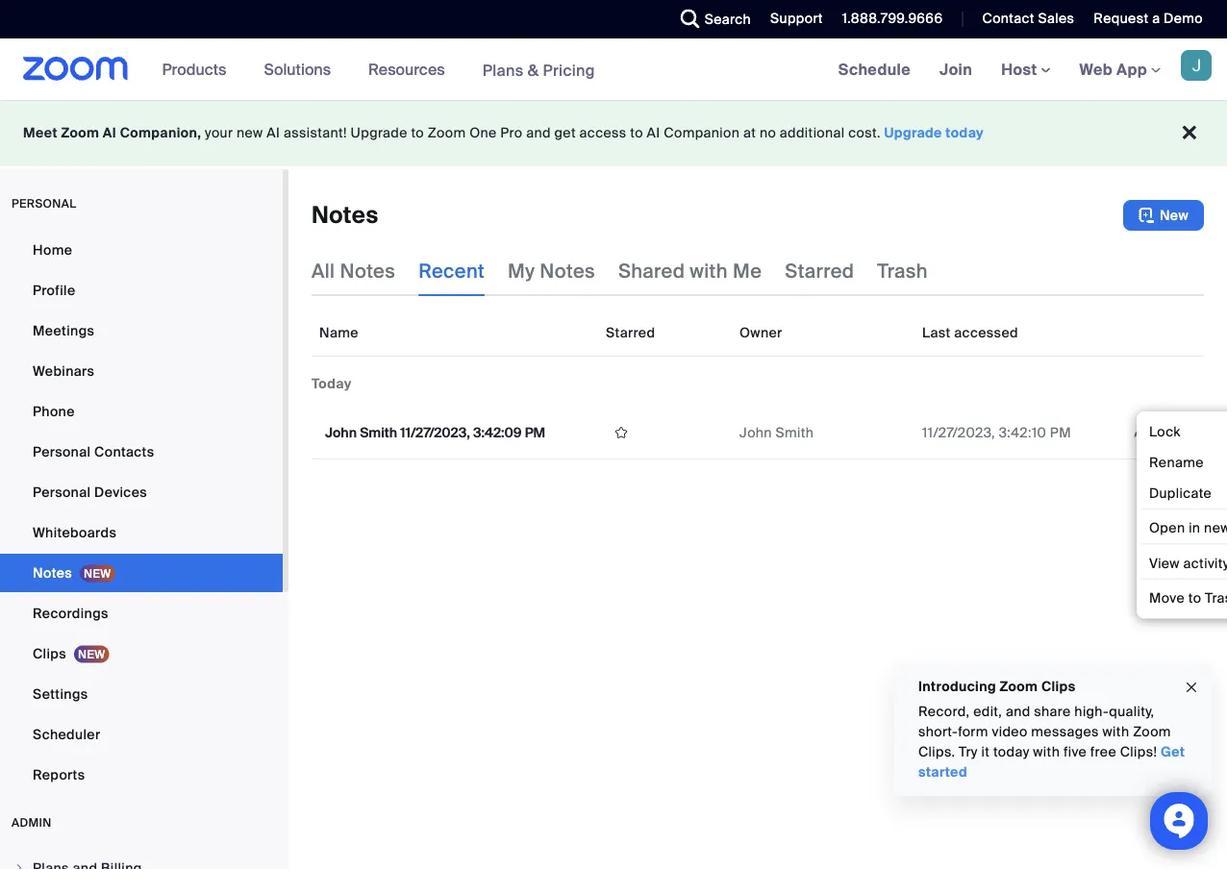 Task type: describe. For each thing, give the bounding box(es) containing it.
notes right my
[[540, 259, 595, 283]]

short-
[[918, 723, 958, 741]]

2 pm from the left
[[1050, 424, 1071, 441]]

whiteboards link
[[0, 514, 283, 552]]

today inside record, edit, and share high-quality, short-form video messages with zoom clips. try it today with five free clips!
[[993, 743, 1030, 761]]

sales
[[1038, 10, 1075, 27]]

devices
[[94, 483, 147, 501]]

resources
[[368, 59, 445, 79]]

personal contacts
[[33, 443, 154, 461]]

host button
[[1001, 59, 1051, 79]]

all
[[312, 259, 335, 283]]

additional
[[780, 124, 845, 142]]

share image
[[1125, 424, 1156, 441]]

search
[[705, 10, 751, 28]]

personal
[[12, 196, 76, 211]]

request a demo
[[1094, 10, 1203, 27]]

personal contacts link
[[0, 433, 283, 471]]

pricing
[[543, 60, 595, 80]]

rename
[[1149, 453, 1204, 471]]

join
[[940, 59, 972, 79]]

contact
[[982, 10, 1035, 27]]

2 upgrade from the left
[[884, 124, 942, 142]]

zoom up edit,
[[1000, 678, 1038, 695]]

tras
[[1205, 590, 1227, 607]]

open
[[1149, 519, 1185, 537]]

scheduler link
[[0, 715, 283, 754]]

clips inside the personal menu 'menu'
[[33, 645, 66, 663]]

right image
[[13, 863, 25, 869]]

phone
[[33, 402, 75, 420]]

access
[[580, 124, 627, 142]]

personal menu menu
[[0, 231, 283, 796]]

11/27/2023, inside button
[[400, 424, 470, 441]]

meet zoom ai companion, footer
[[0, 100, 1227, 166]]

zoom right 'meet'
[[61, 124, 99, 142]]

at
[[743, 124, 756, 142]]

contact sales
[[982, 10, 1075, 27]]

app
[[1117, 59, 1147, 79]]

1 horizontal spatial clips
[[1041, 678, 1076, 695]]

move
[[1149, 590, 1185, 607]]

john for john smith
[[740, 424, 772, 441]]

new inside meet zoom ai companion, footer
[[237, 124, 263, 142]]

meetings navigation
[[824, 38, 1227, 101]]

your
[[205, 124, 233, 142]]

move to tras
[[1149, 590, 1227, 607]]

settings link
[[0, 675, 283, 714]]

meetings link
[[0, 312, 283, 350]]

profile
[[33, 281, 75, 299]]

five
[[1064, 743, 1087, 761]]

products
[[162, 59, 226, 79]]

last
[[922, 324, 951, 341]]

plans
[[482, 60, 524, 80]]

record,
[[918, 703, 970, 721]]

all notes
[[312, 259, 395, 283]]

schedule
[[838, 59, 911, 79]]

banner containing products
[[0, 38, 1227, 101]]

host
[[1001, 59, 1041, 79]]

notes right all
[[340, 259, 395, 283]]

shared
[[618, 259, 685, 283]]

profile picture image
[[1181, 50, 1212, 81]]

clips!
[[1120, 743, 1157, 761]]

in
[[1189, 519, 1201, 537]]

get
[[1161, 743, 1185, 761]]

introducing
[[918, 678, 996, 695]]

one
[[469, 124, 497, 142]]

3:42:09
[[473, 424, 522, 441]]

my notes
[[508, 259, 595, 283]]

clips.
[[918, 743, 955, 761]]

no
[[760, 124, 776, 142]]

owner
[[740, 324, 782, 341]]

companion
[[664, 124, 740, 142]]

scheduler
[[33, 726, 100, 743]]

recent
[[418, 259, 485, 283]]

open in new
[[1149, 519, 1227, 537]]

tabs of all notes page tab list
[[312, 246, 928, 296]]

1 upgrade from the left
[[351, 124, 407, 142]]

cost.
[[848, 124, 881, 142]]

request
[[1094, 10, 1149, 27]]

and inside record, edit, and share high-quality, short-form video messages with zoom clips. try it today with five free clips!
[[1006, 703, 1031, 721]]

pm inside button
[[525, 424, 545, 441]]

smith for john smith
[[776, 424, 814, 441]]

home link
[[0, 231, 283, 269]]

solutions button
[[264, 38, 340, 100]]

product information navigation
[[148, 38, 610, 101]]

with inside "tabs of all notes page" tab list
[[690, 259, 728, 283]]

meet zoom ai companion, your new ai assistant! upgrade to zoom one pro and get access to ai companion at no additional cost. upgrade today
[[23, 124, 984, 142]]

&
[[528, 60, 539, 80]]

zoom left one
[[428, 124, 466, 142]]

3 ai from the left
[[647, 124, 660, 142]]

get
[[554, 124, 576, 142]]

started
[[918, 764, 967, 781]]

last accessed
[[922, 324, 1018, 341]]

high-
[[1075, 703, 1109, 721]]

demo
[[1164, 10, 1203, 27]]

edit,
[[973, 703, 1002, 721]]

personal devices
[[33, 483, 147, 501]]



Task type: vqa. For each thing, say whether or not it's contained in the screenshot.
1st Check Box icon from the bottom
no



Task type: locate. For each thing, give the bounding box(es) containing it.
companion,
[[120, 124, 201, 142]]

0 horizontal spatial and
[[526, 124, 551, 142]]

with left "me"
[[690, 259, 728, 283]]

john smith
[[740, 424, 814, 441]]

activity
[[1183, 554, 1227, 572]]

1 horizontal spatial today
[[993, 743, 1030, 761]]

quality,
[[1109, 703, 1154, 721]]

smith
[[360, 424, 397, 441], [776, 424, 814, 441]]

reports link
[[0, 756, 283, 794]]

ai
[[103, 124, 116, 142], [267, 124, 280, 142], [647, 124, 660, 142]]

clips
[[33, 645, 66, 663], [1041, 678, 1076, 695]]

search button
[[666, 0, 756, 38]]

free
[[1090, 743, 1117, 761]]

upgrade down the product information navigation
[[351, 124, 407, 142]]

starred right "me"
[[785, 259, 854, 283]]

upgrade right the cost.
[[884, 124, 942, 142]]

11/27/2023, left '3:42:10'
[[922, 424, 995, 441]]

today inside meet zoom ai companion, footer
[[946, 124, 984, 142]]

notes up all notes
[[312, 201, 379, 230]]

0 horizontal spatial with
[[690, 259, 728, 283]]

0 vertical spatial clips
[[33, 645, 66, 663]]

1 horizontal spatial pm
[[1050, 424, 1071, 441]]

form
[[958, 723, 988, 741]]

2 ai from the left
[[267, 124, 280, 142]]

personal for personal devices
[[33, 483, 91, 501]]

smith for john smith 11/27/2023, 3:42:09 pm
[[360, 424, 397, 441]]

1 vertical spatial with
[[1103, 723, 1129, 741]]

join link
[[925, 38, 987, 100]]

2 horizontal spatial with
[[1103, 723, 1129, 741]]

resources button
[[368, 38, 454, 100]]

john smith 11/27/2023, 3:42:09 pm button
[[319, 420, 551, 445]]

0 horizontal spatial clips
[[33, 645, 66, 663]]

plans & pricing link
[[482, 60, 595, 80], [482, 60, 595, 80]]

1 pm from the left
[[525, 424, 545, 441]]

1 vertical spatial personal
[[33, 483, 91, 501]]

0 horizontal spatial today
[[946, 124, 984, 142]]

1 vertical spatial clips
[[1041, 678, 1076, 695]]

and left get
[[526, 124, 551, 142]]

with
[[690, 259, 728, 283], [1103, 723, 1129, 741], [1033, 743, 1060, 761]]

1.888.799.9666 button
[[828, 0, 948, 38], [842, 10, 943, 27]]

starred inside "tabs of all notes page" tab list
[[785, 259, 854, 283]]

a
[[1152, 10, 1160, 27]]

today
[[312, 375, 352, 392]]

personal for personal contacts
[[33, 443, 91, 461]]

clips up share
[[1041, 678, 1076, 695]]

webinars link
[[0, 352, 283, 390]]

profile link
[[0, 271, 283, 310]]

1 horizontal spatial starred
[[785, 259, 854, 283]]

get started link
[[918, 743, 1185, 781]]

to left tras
[[1188, 590, 1201, 607]]

0 horizontal spatial new
[[237, 124, 263, 142]]

new right your
[[237, 124, 263, 142]]

notes inside "link"
[[33, 564, 72, 582]]

phone link
[[0, 392, 283, 431]]

0 horizontal spatial smith
[[360, 424, 397, 441]]

notes up recordings
[[33, 564, 72, 582]]

and up video
[[1006, 703, 1031, 721]]

menu item
[[0, 850, 283, 869]]

starred
[[785, 259, 854, 283], [606, 324, 655, 341]]

0 vertical spatial starred
[[785, 259, 854, 283]]

today down video
[[993, 743, 1030, 761]]

support link
[[756, 0, 828, 38], [770, 10, 823, 27]]

0 horizontal spatial starred
[[606, 324, 655, 341]]

1 vertical spatial and
[[1006, 703, 1031, 721]]

2 11/27/2023, from the left
[[922, 424, 995, 441]]

clips up settings
[[33, 645, 66, 663]]

1 horizontal spatial to
[[630, 124, 643, 142]]

new
[[237, 124, 263, 142], [1204, 519, 1227, 537]]

0 vertical spatial today
[[946, 124, 984, 142]]

1.888.799.9666
[[842, 10, 943, 27]]

plans & pricing
[[482, 60, 595, 80]]

and inside meet zoom ai companion, footer
[[526, 124, 551, 142]]

banner
[[0, 38, 1227, 101]]

0 vertical spatial personal
[[33, 443, 91, 461]]

meetings
[[33, 322, 95, 339]]

0 horizontal spatial pm
[[525, 424, 545, 441]]

1 horizontal spatial upgrade
[[884, 124, 942, 142]]

and
[[526, 124, 551, 142], [1006, 703, 1031, 721]]

1 vertical spatial starred
[[606, 324, 655, 341]]

video
[[992, 723, 1028, 741]]

personal devices link
[[0, 473, 283, 512]]

webinars
[[33, 362, 94, 380]]

zoom up clips!
[[1133, 723, 1171, 741]]

0 horizontal spatial john
[[325, 424, 357, 441]]

upgrade today link
[[884, 124, 984, 142]]

2 vertical spatial with
[[1033, 743, 1060, 761]]

to right access
[[630, 124, 643, 142]]

new right "in"
[[1204, 519, 1227, 537]]

smith inside button
[[360, 424, 397, 441]]

0 horizontal spatial to
[[411, 124, 424, 142]]

0 horizontal spatial ai
[[103, 124, 116, 142]]

today
[[946, 124, 984, 142], [993, 743, 1030, 761]]

whiteboards
[[33, 524, 117, 541]]

try
[[959, 743, 978, 761]]

close image
[[1184, 677, 1199, 699]]

1 smith from the left
[[360, 424, 397, 441]]

pm right '3:42:10'
[[1050, 424, 1071, 441]]

john for john smith 11/27/2023, 3:42:09 pm
[[325, 424, 357, 441]]

zoom logo image
[[23, 57, 128, 81]]

2 horizontal spatial ai
[[647, 124, 660, 142]]

0 vertical spatial and
[[526, 124, 551, 142]]

1 horizontal spatial new
[[1204, 519, 1227, 537]]

personal down phone
[[33, 443, 91, 461]]

ai left companion
[[647, 124, 660, 142]]

2 smith from the left
[[776, 424, 814, 441]]

pro
[[500, 124, 523, 142]]

0 horizontal spatial 11/27/2023,
[[400, 424, 470, 441]]

web app
[[1080, 59, 1147, 79]]

ai left companion,
[[103, 124, 116, 142]]

3:42:10
[[999, 424, 1046, 441]]

recordings
[[33, 604, 108, 622]]

zoom inside record, edit, and share high-quality, short-form video messages with zoom clips. try it today with five free clips!
[[1133, 723, 1171, 741]]

1 personal from the top
[[33, 443, 91, 461]]

record, edit, and share high-quality, short-form video messages with zoom clips. try it today with five free clips!
[[918, 703, 1171, 761]]

1 horizontal spatial 11/27/2023,
[[922, 424, 995, 441]]

with up the free
[[1103, 723, 1129, 741]]

meet
[[23, 124, 58, 142]]

shared with me
[[618, 259, 762, 283]]

clips link
[[0, 635, 283, 673]]

ai left 'assistant!' at the left
[[267, 124, 280, 142]]

duplicate
[[1149, 484, 1212, 502]]

0 vertical spatial new
[[237, 124, 263, 142]]

web
[[1080, 59, 1113, 79]]

1 vertical spatial today
[[993, 743, 1030, 761]]

11/27/2023, 3:42:10 pm
[[922, 424, 1071, 441]]

products button
[[162, 38, 235, 100]]

1 vertical spatial new
[[1204, 519, 1227, 537]]

2 horizontal spatial to
[[1188, 590, 1201, 607]]

accessed
[[954, 324, 1018, 341]]

2 john from the left
[[740, 424, 772, 441]]

personal inside "link"
[[33, 443, 91, 461]]

admin
[[12, 816, 52, 830]]

11/27/2023,
[[400, 424, 470, 441], [922, 424, 995, 441]]

1 horizontal spatial with
[[1033, 743, 1060, 761]]

schedule link
[[824, 38, 925, 100]]

1 11/27/2023, from the left
[[400, 424, 470, 441]]

starred down "tabs of all notes page" tab list
[[606, 324, 655, 341]]

home
[[33, 241, 72, 259]]

11/27/2023, left 3:42:09
[[400, 424, 470, 441]]

0 horizontal spatial upgrade
[[351, 124, 407, 142]]

1 horizontal spatial and
[[1006, 703, 1031, 721]]

settings
[[33, 685, 88, 703]]

john inside the john smith 11/27/2023, 3:42:09 pm button
[[325, 424, 357, 441]]

pm right 3:42:09
[[525, 424, 545, 441]]

1 horizontal spatial ai
[[267, 124, 280, 142]]

0 vertical spatial with
[[690, 259, 728, 283]]

trash
[[877, 259, 928, 283]]

to down resources dropdown button
[[411, 124, 424, 142]]

today down join link
[[946, 124, 984, 142]]

new
[[1160, 206, 1189, 224]]

1 john from the left
[[325, 424, 357, 441]]

john smith 11/27/2023, 3:42:09 pm unstarred image
[[606, 424, 637, 441]]

1 horizontal spatial john
[[740, 424, 772, 441]]

reports
[[33, 766, 85, 784]]

more options for john smith 11/27/2023, 3:42:09 pm image
[[1156, 424, 1187, 441]]

open in new tab menu item
[[1142, 509, 1227, 544]]

application
[[1125, 418, 1196, 447]]

new inside menu item
[[1204, 519, 1227, 537]]

zoom
[[61, 124, 99, 142], [428, 124, 466, 142], [1000, 678, 1038, 695], [1133, 723, 1171, 741]]

personal up whiteboards on the bottom of the page
[[33, 483, 91, 501]]

assistant!
[[284, 124, 347, 142]]

web app button
[[1080, 59, 1161, 79]]

name
[[319, 324, 359, 341]]

new button
[[1123, 200, 1204, 231]]

1 horizontal spatial smith
[[776, 424, 814, 441]]

solutions
[[264, 59, 331, 79]]

recordings link
[[0, 594, 283, 633]]

1 ai from the left
[[103, 124, 116, 142]]

it
[[981, 743, 990, 761]]

john smith 11/27/2023, 3:42:09 pm
[[325, 424, 545, 441]]

contacts
[[94, 443, 154, 461]]

2 personal from the top
[[33, 483, 91, 501]]

with down messages
[[1033, 743, 1060, 761]]

view activity
[[1149, 554, 1227, 572]]



